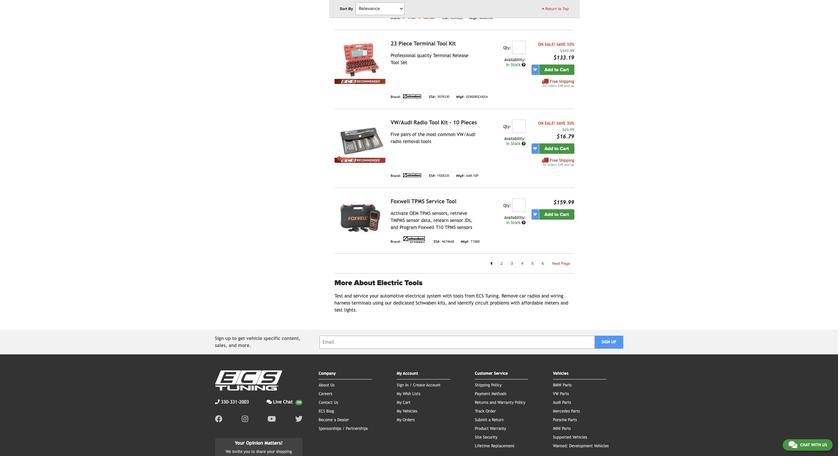 Task type: vqa. For each thing, say whether or not it's contained in the screenshot.
Premium Red-Line Microfiber Towels - (16" x 16") - 3 Pack's the Qty:
no



Task type: locate. For each thing, give the bounding box(es) containing it.
stock for $133.19
[[511, 63, 521, 67]]

parts up porsche parts link at the right bottom of the page
[[571, 409, 580, 414]]

a for submit
[[489, 418, 491, 423]]

meters
[[545, 301, 560, 306]]

3 link
[[507, 259, 517, 268]]

sales,
[[215, 343, 227, 348]]

stock for $16.79
[[511, 142, 521, 146]]

0 vertical spatial kit
[[449, 40, 456, 47]]

1 on from the top
[[538, 42, 544, 47]]

0 horizontal spatial sensor
[[407, 218, 420, 223]]

tpms up data, on the top right of page
[[420, 211, 431, 216]]

shipping
[[560, 79, 575, 84], [560, 158, 575, 163], [475, 383, 490, 388]]

23 piece terminal tool kit
[[391, 40, 456, 47]]

1 horizontal spatial sign
[[397, 383, 404, 388]]

1 vertical spatial vw/audi
[[457, 132, 476, 137]]

0 horizontal spatial vw/audi
[[391, 119, 412, 126]]

2 qty: from the top
[[504, 124, 511, 129]]

0 vertical spatial your
[[370, 294, 379, 299]]

schwaben - corporate logo image for radio
[[402, 173, 423, 177]]

site security link
[[475, 436, 498, 440]]

2 vertical spatial add to cart
[[545, 212, 569, 218]]

my vehicles link
[[397, 409, 418, 414]]

ecs tuning recommends this product. image
[[335, 79, 386, 84], [335, 158, 386, 163]]

1 schwaben - corporate logo image from the top
[[402, 94, 423, 98]]

0 vertical spatial stock
[[511, 63, 521, 67]]

you
[[244, 450, 250, 455]]

1 vertical spatial shipping
[[560, 158, 575, 163]]

2 sale! from the top
[[545, 121, 556, 126]]

ecs inside test and service your automotive electrical system with tools from ecs tuning. remove car radios and wiring harness terminals using our dedicated schwaben kits, and identify circuit problems with affordable meters and test lights.
[[476, 294, 484, 299]]

sale! for $133.19
[[545, 42, 556, 47]]

1 horizontal spatial your
[[370, 294, 379, 299]]

and down tmpms
[[391, 225, 399, 230]]

es#: left 4349220
[[443, 16, 449, 20]]

2 free shipping on orders $49 and up from the top
[[543, 158, 575, 167]]

add for $16.79
[[545, 146, 554, 152]]

mfg#: 029009sch01a
[[456, 95, 488, 99]]

add to cart button
[[539, 65, 575, 75], [539, 144, 575, 154], [539, 209, 575, 220]]

test and service your automotive electrical system with tools from ecs tuning. remove car radios and wiring harness terminals using our dedicated schwaben kits, and identify circuit problems with affordable meters and test lights.
[[335, 294, 569, 313]]

my for my cart
[[397, 401, 402, 405]]

parts for mercedes parts
[[571, 409, 580, 414]]

we invite you to share your shopping experiences with ecs so we can bette
[[224, 450, 294, 457]]

1 question circle image from the top
[[522, 63, 526, 67]]

on inside on sale!                         save 30% $23.99 $16.79
[[538, 121, 544, 126]]

mini parts
[[553, 427, 571, 432]]

sponsorships / partnerships link
[[319, 427, 368, 432]]

and right sales,
[[229, 343, 237, 348]]

0 vertical spatial question circle image
[[522, 63, 526, 67]]

1 availability: from the top
[[505, 57, 526, 62]]

3 qty: from the top
[[504, 203, 511, 208]]

$49 for $133.19
[[558, 84, 563, 88]]

from
[[465, 294, 475, 299]]

qty: for on sale!                         save 10%
[[504, 45, 511, 50]]

and up order
[[490, 401, 496, 405]]

sensor down retrieve on the right of page
[[450, 218, 464, 223]]

parts down "mercedes parts" link
[[568, 418, 577, 423]]

1 brand: from the top
[[391, 16, 401, 20]]

schwaben - corporate logo image
[[402, 94, 423, 98], [402, 173, 423, 177]]

1 vertical spatial add to cart button
[[539, 144, 575, 154]]

0 horizontal spatial a
[[334, 418, 336, 423]]

payment methods
[[475, 392, 507, 397]]

1 vertical spatial question circle image
[[522, 142, 526, 146]]

/ down the dealer
[[343, 427, 345, 432]]

vw/audi down the pieces
[[457, 132, 476, 137]]

1 vertical spatial save
[[557, 121, 566, 126]]

add
[[545, 67, 554, 73], [545, 146, 554, 152], [545, 212, 554, 218]]

up inside sign up to get vehicle specific content, sales, and more.
[[225, 336, 231, 341]]

foxwell down data, on the top right of page
[[419, 225, 435, 230]]

orders down "$16.79"
[[548, 163, 557, 167]]

ecs tuning image
[[215, 371, 282, 391]]

add to cart down $159.99
[[545, 212, 569, 218]]

opinion
[[246, 441, 263, 446]]

orders for $16.79
[[548, 163, 557, 167]]

account up sign in / create account
[[403, 372, 418, 376]]

add to cart
[[545, 67, 569, 73], [545, 146, 569, 152], [545, 212, 569, 218]]

0 vertical spatial terminal
[[414, 40, 436, 47]]

1 horizontal spatial return
[[546, 6, 557, 11]]

tools up identify
[[454, 294, 464, 299]]

2 orders from the top
[[548, 163, 557, 167]]

1 horizontal spatial foxwell
[[419, 225, 435, 230]]

ecs down share
[[256, 456, 262, 457]]

electric
[[377, 279, 403, 287]]

and down wiring
[[561, 301, 569, 306]]

1 vertical spatial us
[[334, 401, 338, 405]]

service up "sensors,"
[[426, 198, 445, 205]]

es#: left 3979330
[[429, 95, 436, 99]]

next
[[553, 261, 561, 266]]

add to cart down $133.19
[[545, 67, 569, 73]]

brand: for vw/audi
[[391, 174, 401, 178]]

terminal right quality
[[433, 53, 451, 58]]

with up kits,
[[443, 294, 452, 299]]

3 add to cart button from the top
[[539, 209, 575, 220]]

1 horizontal spatial ecs
[[319, 409, 325, 414]]

0 vertical spatial save
[[557, 42, 566, 47]]

add to wish list image
[[534, 68, 537, 71], [534, 213, 537, 216]]

us right contact
[[334, 401, 338, 405]]

on for $133.19
[[543, 84, 547, 88]]

electrical
[[406, 294, 426, 299]]

2 add from the top
[[545, 146, 554, 152]]

up
[[571, 84, 575, 88], [571, 163, 575, 167], [225, 336, 231, 341], [612, 340, 617, 345]]

warranty up security
[[490, 427, 507, 432]]

2 add to cart from the top
[[545, 146, 569, 152]]

1 horizontal spatial kit
[[449, 40, 456, 47]]

0 horizontal spatial ecs
[[256, 456, 262, 457]]

question circle image
[[522, 63, 526, 67], [522, 142, 526, 146]]

1 vertical spatial on
[[543, 163, 547, 167]]

parts down porsche parts link at the right bottom of the page
[[562, 427, 571, 432]]

1 vertical spatial sale!
[[545, 121, 556, 126]]

free
[[550, 79, 558, 84], [550, 158, 558, 163]]

cart down "$16.79"
[[560, 146, 569, 152]]

0 vertical spatial service
[[426, 198, 445, 205]]

/ left create
[[410, 383, 412, 388]]

mfg#: left "t1000"
[[461, 240, 470, 244]]

about us link
[[319, 383, 335, 388]]

and down $133.19
[[564, 84, 570, 88]]

1 vertical spatial ecs
[[319, 409, 325, 414]]

0 vertical spatial free
[[550, 79, 558, 84]]

tools down the
[[421, 139, 432, 144]]

add to wish list image
[[534, 147, 537, 150]]

tpms up oem
[[412, 198, 425, 205]]

orders for $133.19
[[548, 84, 557, 88]]

2 brand: from the top
[[391, 95, 401, 99]]

careers
[[319, 392, 332, 397]]

save
[[557, 42, 566, 47], [557, 121, 566, 126]]

up inside button
[[612, 340, 617, 345]]

2 vertical spatial qty:
[[504, 203, 511, 208]]

0 vertical spatial $49
[[558, 84, 563, 88]]

cart down $159.99
[[560, 212, 569, 218]]

1 save from the top
[[557, 42, 566, 47]]

return right the caret up icon
[[546, 6, 557, 11]]

radio
[[414, 119, 428, 126]]

audi parts link
[[553, 401, 571, 405]]

es#: 1928335
[[429, 174, 450, 178]]

1 horizontal spatial service
[[494, 372, 508, 376]]

2 in stock from the top
[[507, 142, 522, 146]]

1 horizontal spatial sensor
[[450, 218, 464, 223]]

returns and warranty policy
[[475, 401, 526, 405]]

sale! inside on sale!                         save 30% $23.99 $16.79
[[545, 121, 556, 126]]

about up service
[[354, 279, 375, 287]]

2 schwaben - corporate logo image from the top
[[402, 173, 423, 177]]

my up my wish lists link on the bottom of the page
[[397, 372, 402, 376]]

1 in stock from the top
[[507, 63, 522, 67]]

your up we
[[267, 450, 275, 455]]

1 add to cart button from the top
[[539, 65, 575, 75]]

4 brand: from the top
[[391, 240, 401, 244]]

1 vertical spatial orders
[[548, 163, 557, 167]]

parts for mini parts
[[562, 427, 571, 432]]

ecs left blog at the bottom
[[319, 409, 325, 414]]

2 horizontal spatial sign
[[602, 340, 610, 345]]

caret up image
[[542, 7, 545, 11]]

dedicated
[[393, 301, 414, 306]]

payment
[[475, 392, 491, 397]]

4 my from the top
[[397, 409, 402, 414]]

partnerships
[[346, 427, 368, 432]]

1 link
[[487, 259, 497, 268]]

bmw parts link
[[553, 383, 572, 388]]

0 horizontal spatial return
[[492, 418, 504, 423]]

free shipping on orders $49 and up down "$16.79"
[[543, 158, 575, 167]]

1 add to wish list image from the top
[[534, 68, 537, 71]]

us for about us
[[331, 383, 335, 388]]

2 a from the left
[[489, 418, 491, 423]]

supported
[[553, 436, 572, 440]]

0 vertical spatial in stock
[[507, 63, 522, 67]]

question circle image
[[522, 221, 526, 225]]

2 availability: from the top
[[505, 136, 526, 141]]

0 vertical spatial orders
[[548, 84, 557, 88]]

contact us
[[319, 401, 338, 405]]

cart down $133.19
[[560, 67, 569, 73]]

shipping down "$16.79"
[[560, 158, 575, 163]]

3 add from the top
[[545, 212, 554, 218]]

0 vertical spatial warranty
[[498, 401, 514, 405]]

kit left -
[[441, 119, 448, 126]]

qty: for $159.99
[[504, 203, 511, 208]]

on left 10%
[[538, 42, 544, 47]]

terminal
[[414, 40, 436, 47], [433, 53, 451, 58]]

2 vertical spatial ecs
[[256, 456, 262, 457]]

0 horizontal spatial tools
[[421, 139, 432, 144]]

1 vertical spatial about
[[319, 383, 329, 388]]

shipping for $16.79
[[560, 158, 575, 163]]

porsche
[[553, 418, 567, 423]]

in stock
[[507, 63, 522, 67], [507, 142, 522, 146], [507, 221, 522, 225]]

question circle image for $133.19
[[522, 63, 526, 67]]

return to top
[[545, 6, 569, 11]]

2 vertical spatial stock
[[511, 221, 521, 225]]

sign
[[215, 336, 224, 341], [602, 340, 610, 345], [397, 383, 404, 388]]

1 add to cart from the top
[[545, 67, 569, 73]]

23 piece terminal tool kit link
[[391, 40, 456, 47]]

return down order
[[492, 418, 504, 423]]

1 vertical spatial schwaben - corporate logo image
[[402, 173, 423, 177]]

3 availability: from the top
[[505, 215, 526, 220]]

shipping down $133.19
[[560, 79, 575, 84]]

0 vertical spatial chat
[[283, 400, 293, 405]]

0 vertical spatial on
[[538, 42, 544, 47]]

on for $133.19
[[538, 42, 544, 47]]

2
[[501, 261, 503, 266]]

0 horizontal spatial chat
[[283, 400, 293, 405]]

1 vertical spatial kit
[[441, 119, 448, 126]]

mfg#: left aar-
[[456, 174, 465, 178]]

us up careers
[[331, 383, 335, 388]]

es#: for tool
[[429, 174, 436, 178]]

1 free shipping on orders $49 and up from the top
[[543, 79, 575, 88]]

common
[[438, 132, 456, 137]]

mfg#: left 029009sch01a
[[456, 95, 465, 99]]

to
[[558, 6, 562, 11], [555, 67, 559, 73], [555, 146, 559, 152], [555, 212, 559, 218], [232, 336, 237, 341], [251, 450, 255, 455]]

1 vertical spatial add to cart
[[545, 146, 569, 152]]

1 my from the top
[[397, 372, 402, 376]]

shipping up payment
[[475, 383, 490, 388]]

sensor down oem
[[407, 218, 420, 223]]

2 stock from the top
[[511, 142, 521, 146]]

2 add to wish list image from the top
[[534, 213, 537, 216]]

service right customer
[[494, 372, 508, 376]]

chat right live
[[283, 400, 293, 405]]

us for contact us
[[334, 401, 338, 405]]

3 add to cart from the top
[[545, 212, 569, 218]]

1 free from the top
[[550, 79, 558, 84]]

1 vertical spatial ecs tuning recommends this product. image
[[335, 158, 386, 163]]

schwaben - corporate logo image left es#: 3979330
[[402, 94, 423, 98]]

paginated product list navigation navigation
[[335, 259, 575, 268]]

es#4349220 - msultra - maxisys ultra - the maxisys ultra is autels most ambitious diagnostics tablet designed to maximize technician intelligence. - autel - audi bmw volkswagen mercedes benz mini porsche image
[[335, 0, 386, 13]]

my for my account
[[397, 372, 402, 376]]

2 question circle image from the top
[[522, 142, 526, 146]]

free shipping on orders $49 and up for $133.19
[[543, 79, 575, 88]]

mercedes parts
[[553, 409, 580, 414]]

2 ecs tuning recommends this product. image from the top
[[335, 158, 386, 163]]

2 add to cart button from the top
[[539, 144, 575, 154]]

1 vertical spatial qty:
[[504, 124, 511, 129]]

1 horizontal spatial /
[[410, 383, 412, 388]]

2 $49 from the top
[[558, 163, 563, 167]]

1 vertical spatial add
[[545, 146, 554, 152]]

to left the get
[[232, 336, 237, 341]]

contact us link
[[319, 401, 338, 405]]

2 free from the top
[[550, 158, 558, 163]]

my left "wish"
[[397, 392, 402, 397]]

0 vertical spatial qty:
[[504, 45, 511, 50]]

1 vertical spatial account
[[427, 383, 441, 388]]

add to cart down "$16.79"
[[545, 146, 569, 152]]

0 vertical spatial availability:
[[505, 57, 526, 62]]

es#3979330 - 029009sch01a - 23 piece terminal tool kit - professional quality terminal release tool set - schwaben - audi bmw volkswagen mercedes benz mini porsche image
[[335, 41, 386, 79]]

2 vertical spatial add to cart button
[[539, 209, 575, 220]]

330-331-2003 link
[[215, 399, 249, 406]]

$133.19
[[554, 54, 575, 61]]

sale! left 30%
[[545, 121, 556, 126]]

your inside we invite you to share your shopping experiences with ecs so we can bette
[[267, 450, 275, 455]]

comments image
[[267, 400, 272, 405]]

with down you
[[247, 456, 255, 457]]

matters!
[[265, 441, 283, 446]]

policy
[[492, 383, 502, 388], [515, 401, 526, 405]]

0 horizontal spatial foxwell
[[391, 198, 410, 205]]

3 brand: from the top
[[391, 174, 401, 178]]

a left the dealer
[[334, 418, 336, 423]]

0 horizontal spatial your
[[267, 450, 275, 455]]

0 vertical spatial add to cart
[[545, 67, 569, 73]]

brand: for 23
[[391, 95, 401, 99]]

sale! up $133.19
[[545, 42, 556, 47]]

on sale!                         save 30% $23.99 $16.79
[[538, 121, 575, 140]]

foxwell
[[391, 198, 410, 205], [419, 225, 435, 230]]

with right comments image at the right
[[812, 443, 822, 448]]

-
[[450, 119, 452, 126]]

2 vertical spatial availability:
[[505, 215, 526, 220]]

0 horizontal spatial sign
[[215, 336, 224, 341]]

my
[[397, 372, 402, 376], [397, 392, 402, 397], [397, 401, 402, 405], [397, 409, 402, 414], [397, 418, 402, 423]]

my down the my cart link
[[397, 409, 402, 414]]

parts right vw
[[560, 392, 569, 397]]

more about electric tools
[[335, 279, 423, 287]]

$49 down "$16.79"
[[558, 163, 563, 167]]

1 vertical spatial your
[[267, 450, 275, 455]]

2 save from the top
[[557, 121, 566, 126]]

orders down $133.19
[[548, 84, 557, 88]]

1 vertical spatial free
[[550, 158, 558, 163]]

sign up to get vehicle specific content, sales, and more.
[[215, 336, 301, 348]]

tool left set
[[391, 60, 399, 65]]

2 on from the top
[[543, 163, 547, 167]]

my cart
[[397, 401, 411, 405]]

your inside test and service your automotive electrical system with tools from ecs tuning. remove car radios and wiring harness terminals using our dedicated schwaben kits, and identify circuit problems with affordable meters and test lights.
[[370, 294, 379, 299]]

4674668
[[442, 240, 454, 244]]

1 on from the top
[[543, 84, 547, 88]]

1 horizontal spatial chat
[[801, 443, 811, 448]]

0 vertical spatial shipping
[[560, 79, 575, 84]]

save for $16.79
[[557, 121, 566, 126]]

save inside on sale!                         save 30% $23.99 $16.79
[[557, 121, 566, 126]]

2 my from the top
[[397, 392, 402, 397]]

about
[[354, 279, 375, 287], [319, 383, 329, 388]]

to down "$16.79"
[[555, 146, 559, 152]]

ecs up circuit
[[476, 294, 484, 299]]

1 vertical spatial foxwell
[[419, 225, 435, 230]]

qty: for on sale!                         save 30%
[[504, 124, 511, 129]]

0 vertical spatial ecs tuning recommends this product. image
[[335, 79, 386, 84]]

0 vertical spatial schwaben - corporate logo image
[[402, 94, 423, 98]]

in for on sale!                         save 10%
[[507, 63, 510, 67]]

tools inside test and service your automotive electrical system with tools from ecs tuning. remove car radios and wiring harness terminals using our dedicated schwaben kits, and identify circuit problems with affordable meters and test lights.
[[454, 294, 464, 299]]

parts right bmw
[[563, 383, 572, 388]]

twitter logo image
[[295, 416, 303, 423]]

2 horizontal spatial ecs
[[476, 294, 484, 299]]

save left 30%
[[557, 121, 566, 126]]

sale!
[[545, 42, 556, 47], [545, 121, 556, 126]]

with inside we invite you to share your shopping experiences with ecs so we can bette
[[247, 456, 255, 457]]

es#4674668 - t1000 - foxwell tpms service tool - activate oem tpms sensors, retrieve tmpms sensor data, relearn sensor ids, and program foxwell t10 tpms sensors - schwaben by foxwell - audi bmw volkswagen mercedes benz mini image
[[335, 199, 386, 237]]

0 horizontal spatial account
[[403, 372, 418, 376]]

live
[[273, 400, 282, 405]]

0 vertical spatial sale!
[[545, 42, 556, 47]]

0 vertical spatial add
[[545, 67, 554, 73]]

0 vertical spatial add to wish list image
[[534, 68, 537, 71]]

1 add from the top
[[545, 67, 554, 73]]

1 orders from the top
[[548, 84, 557, 88]]

1 vertical spatial tools
[[454, 294, 464, 299]]

supported vehicles link
[[553, 436, 588, 440]]

next page
[[553, 261, 571, 266]]

2 on from the top
[[538, 121, 544, 126]]

audi parts
[[553, 401, 571, 405]]

1 ecs tuning recommends this product. image from the top
[[335, 79, 386, 84]]

account right create
[[427, 383, 441, 388]]

and inside sign up to get vehicle specific content, sales, and more.
[[229, 343, 237, 348]]

2 vertical spatial in stock
[[507, 221, 522, 225]]

1 $49 from the top
[[558, 84, 563, 88]]

identify
[[458, 301, 474, 306]]

and inside activate oem tpms sensors, retrieve tmpms sensor data, relearn sensor ids, and program foxwell t10 tpms sensors
[[391, 225, 399, 230]]

1 horizontal spatial vw/audi
[[457, 132, 476, 137]]

1 vertical spatial free shipping on orders $49 and up
[[543, 158, 575, 167]]

ecs blog
[[319, 409, 334, 414]]

save inside on sale!                         save 10% $147.99 $133.19
[[557, 42, 566, 47]]

tool
[[437, 40, 448, 47], [391, 60, 399, 65], [429, 119, 440, 126], [447, 198, 457, 205]]

es#: left "4674668"
[[434, 240, 441, 244]]

1 vertical spatial availability:
[[505, 136, 526, 141]]

to right you
[[251, 450, 255, 455]]

1 horizontal spatial a
[[489, 418, 491, 423]]

free shipping on orders $49 and up
[[543, 79, 575, 88], [543, 158, 575, 167]]

terminal inside professional quality terminal release tool set
[[433, 53, 451, 58]]

customer service
[[475, 372, 508, 376]]

my orders link
[[397, 418, 415, 423]]

on left 30%
[[538, 121, 544, 126]]

warranty down methods at the right bottom of the page
[[498, 401, 514, 405]]

1 qty: from the top
[[504, 45, 511, 50]]

3 my from the top
[[397, 401, 402, 405]]

es#: for terminal
[[429, 95, 436, 99]]

$49 down $133.19
[[558, 84, 563, 88]]

to inside sign up to get vehicle specific content, sales, and more.
[[232, 336, 237, 341]]

return to top link
[[542, 6, 569, 12]]

sale! inside on sale!                         save 10% $147.99 $133.19
[[545, 42, 556, 47]]

vw
[[553, 392, 559, 397]]

mfg#: aar-10p
[[456, 174, 479, 178]]

6 link
[[538, 259, 548, 268]]

vehicles right development
[[594, 444, 609, 449]]

schwaben by foxwell - corporate logo image
[[402, 237, 427, 243]]

tool up professional quality terminal release tool set
[[437, 40, 448, 47]]

question circle image for $16.79
[[522, 142, 526, 146]]

sign inside sign up to get vehicle specific content, sales, and more.
[[215, 336, 224, 341]]

1 vertical spatial /
[[343, 427, 345, 432]]

my left 'orders'
[[397, 418, 402, 423]]

None number field
[[513, 41, 526, 54], [513, 120, 526, 133], [513, 199, 526, 212], [513, 41, 526, 54], [513, 120, 526, 133], [513, 199, 526, 212]]

1 vertical spatial terminal
[[433, 53, 451, 58]]

add to cart button for $133.19
[[539, 65, 575, 75]]

comments image
[[789, 441, 798, 449]]

1 vertical spatial chat
[[801, 443, 811, 448]]

brand: for foxwell
[[391, 240, 401, 244]]

331-
[[230, 400, 239, 405]]

1 a from the left
[[334, 418, 336, 423]]

about up careers
[[319, 383, 329, 388]]

1 sale! from the top
[[545, 42, 556, 47]]

share
[[256, 450, 266, 455]]

1 vertical spatial on
[[538, 121, 544, 126]]

tools
[[421, 139, 432, 144], [454, 294, 464, 299]]

and down "$16.79"
[[564, 163, 570, 167]]

0 vertical spatial tools
[[421, 139, 432, 144]]

schwaben - corporate logo image left 'es#: 1928335'
[[402, 173, 423, 177]]

1 sensor from the left
[[407, 218, 420, 223]]

tpms right t10
[[445, 225, 456, 230]]

a right submit
[[489, 418, 491, 423]]

6
[[542, 261, 544, 266]]

on inside on sale!                         save 10% $147.99 $133.19
[[538, 42, 544, 47]]

autel - corporate logo image
[[402, 13, 436, 19]]

add to cart button down $133.19
[[539, 65, 575, 75]]

330-331-2003
[[221, 400, 249, 405]]

chat right comments image at the right
[[801, 443, 811, 448]]

facebook logo image
[[215, 416, 222, 423]]

1 stock from the top
[[511, 63, 521, 67]]

tools inside five pairs of the most common vw/audi radio removal tools
[[421, 139, 432, 144]]

30%
[[567, 121, 575, 126]]

free shipping on orders $49 and up down $133.19
[[543, 79, 575, 88]]

save up $147.99
[[557, 42, 566, 47]]

1 horizontal spatial about
[[354, 279, 375, 287]]

5 my from the top
[[397, 418, 402, 423]]

live chat link
[[267, 399, 303, 406]]

0 vertical spatial free shipping on orders $49 and up
[[543, 79, 575, 88]]

sign inside button
[[602, 340, 610, 345]]

relearn
[[434, 218, 449, 223]]

es#: for service
[[434, 240, 441, 244]]

my up 'my vehicles' link
[[397, 401, 402, 405]]



Task type: describe. For each thing, give the bounding box(es) containing it.
top
[[563, 6, 569, 11]]

mfg#: for 23 piece terminal tool kit
[[456, 95, 465, 99]]

schwaben - corporate logo image for piece
[[402, 94, 423, 98]]

sign in / create account
[[397, 383, 441, 388]]

3 stock from the top
[[511, 221, 521, 225]]

five
[[391, 132, 400, 137]]

tool up 'most'
[[429, 119, 440, 126]]

blog
[[327, 409, 334, 414]]

ecs tuning recommends this product. image for 23 piece terminal tool kit
[[335, 79, 386, 84]]

product
[[475, 427, 489, 432]]

wish
[[403, 392, 411, 397]]

shipping for $133.19
[[560, 79, 575, 84]]

returns
[[475, 401, 489, 405]]

tool inside professional quality terminal release tool set
[[391, 60, 399, 65]]

10p
[[473, 174, 479, 178]]

Email email field
[[320, 336, 595, 349]]

sign for sign up
[[602, 340, 610, 345]]

shopping
[[276, 450, 292, 455]]

1 vertical spatial tpms
[[420, 211, 431, 216]]

parts for audi parts
[[563, 401, 571, 405]]

3
[[511, 261, 513, 266]]

tools
[[405, 279, 423, 287]]

oem
[[410, 211, 419, 216]]

affordable
[[522, 301, 544, 306]]

mercedes
[[553, 409, 570, 414]]

instagram logo image
[[242, 416, 248, 423]]

foxwell inside activate oem tpms sensors, retrieve tmpms sensor data, relearn sensor ids, and program foxwell t10 tpms sensors
[[419, 225, 435, 230]]

cart down "wish"
[[403, 401, 411, 405]]

the
[[418, 132, 425, 137]]

1 vertical spatial service
[[494, 372, 508, 376]]

free shipping on orders $49 and up for $16.79
[[543, 158, 575, 167]]

parts for porsche parts
[[568, 418, 577, 423]]

es#1928335 - aar-10p - vw/audi radio tool kit - 10 pieces - five pairs of the most common vw/audi radio removal tools - schwaben - audi volkswagen image
[[335, 120, 386, 158]]

dealer
[[338, 418, 349, 423]]

3 in stock from the top
[[507, 221, 522, 225]]

live chat
[[273, 400, 293, 405]]

1 vertical spatial policy
[[515, 401, 526, 405]]

0 horizontal spatial policy
[[492, 383, 502, 388]]

wanted: development vehicles link
[[553, 444, 609, 449]]

my for my orders
[[397, 418, 402, 423]]

2003
[[239, 400, 249, 405]]

sign up
[[602, 340, 617, 345]]

get
[[238, 336, 245, 341]]

4349220
[[451, 16, 463, 20]]

0 vertical spatial vw/audi
[[391, 119, 412, 126]]

$16.79
[[557, 133, 575, 140]]

to down $133.19
[[555, 67, 559, 73]]

phone image
[[215, 400, 220, 405]]

radios
[[528, 294, 540, 299]]

add to cart for $133.19
[[545, 67, 569, 73]]

submit a return link
[[475, 418, 504, 423]]

test
[[335, 294, 343, 299]]

$49 for $16.79
[[558, 163, 563, 167]]

terminal for quality
[[433, 53, 451, 58]]

porsche parts link
[[553, 418, 577, 423]]

vehicles up wanted: development vehicles
[[573, 436, 588, 440]]

youtube logo image
[[268, 416, 276, 423]]

0 vertical spatial foxwell
[[391, 198, 410, 205]]

$23.99
[[563, 127, 575, 132]]

2 sensor from the left
[[450, 218, 464, 223]]

my cart link
[[397, 401, 411, 405]]

0 horizontal spatial about
[[319, 383, 329, 388]]

ecs tuning recommends this product. image for vw/audi radio tool kit - 10 pieces
[[335, 158, 386, 163]]

mfg#: for foxwell tpms service tool
[[461, 240, 470, 244]]

parts for bmw parts
[[563, 383, 572, 388]]

1
[[491, 261, 493, 266]]

more.
[[238, 343, 251, 348]]

with down remove
[[511, 301, 520, 306]]

shipping policy
[[475, 383, 502, 388]]

kits,
[[438, 301, 447, 306]]

2 vertical spatial tpms
[[445, 225, 456, 230]]

a for become
[[334, 418, 336, 423]]

submit
[[475, 418, 488, 423]]

mfg#: msultra
[[470, 16, 493, 20]]

0 vertical spatial return
[[546, 6, 557, 11]]

0 horizontal spatial kit
[[441, 119, 448, 126]]

replacement
[[492, 444, 515, 449]]

to left top
[[558, 6, 562, 11]]

invite
[[232, 450, 243, 455]]

1 vertical spatial warranty
[[490, 427, 507, 432]]

terminal for piece
[[414, 40, 436, 47]]

can
[[275, 456, 281, 457]]

experiences
[[224, 456, 246, 457]]

mfg#: left msultra
[[470, 16, 478, 20]]

on sale!                         save 10% $147.99 $133.19
[[538, 42, 575, 61]]

of
[[413, 132, 417, 137]]

add for $133.19
[[545, 67, 554, 73]]

aar-
[[466, 174, 473, 178]]

in stock for $16.79
[[507, 142, 522, 146]]

1 horizontal spatial account
[[427, 383, 441, 388]]

order
[[486, 409, 496, 414]]

in for on sale!                         save 30%
[[507, 142, 510, 146]]

availability: for on sale!                         save 10%
[[505, 57, 526, 62]]

0 vertical spatial /
[[410, 383, 412, 388]]

service
[[354, 294, 368, 299]]

sign for sign in / create account
[[397, 383, 404, 388]]

sign up button
[[595, 336, 624, 349]]

vehicles up bmw parts link
[[553, 372, 569, 376]]

program
[[400, 225, 417, 230]]

to inside we invite you to share your shopping experiences with ecs so we can bette
[[251, 450, 255, 455]]

1 vertical spatial return
[[492, 418, 504, 423]]

add to wish list image for $133.19 add to cart button
[[534, 68, 537, 71]]

mfg#: for vw/audi radio tool kit - 10 pieces
[[456, 174, 465, 178]]

pieces
[[461, 119, 477, 126]]

parts for vw parts
[[560, 392, 569, 397]]

0 vertical spatial account
[[403, 372, 418, 376]]

specific
[[264, 336, 281, 341]]

chat with us link
[[783, 440, 833, 451]]

and right kits,
[[449, 301, 456, 306]]

site
[[475, 436, 482, 440]]

piece
[[399, 40, 412, 47]]

10
[[453, 119, 460, 126]]

and up harness
[[345, 294, 352, 299]]

my for my vehicles
[[397, 409, 402, 414]]

your
[[235, 441, 245, 446]]

save for $133.19
[[557, 42, 566, 47]]

ecs blog link
[[319, 409, 334, 414]]

by
[[349, 6, 353, 11]]

orders
[[403, 418, 415, 423]]

availability: for $159.99
[[505, 215, 526, 220]]

in stock for $133.19
[[507, 63, 522, 67]]

add to cart button for $16.79
[[539, 144, 575, 154]]

on for $16.79
[[543, 163, 547, 167]]

free for $16.79
[[550, 158, 558, 163]]

2 vertical spatial shipping
[[475, 383, 490, 388]]

sensors
[[457, 225, 473, 230]]

your opinion matters!
[[235, 441, 283, 446]]

availability: for on sale!                         save 30%
[[505, 136, 526, 141]]

professional quality terminal release tool set
[[391, 53, 469, 65]]

vehicles up 'orders'
[[403, 409, 418, 414]]

content,
[[282, 336, 301, 341]]

removal
[[403, 139, 420, 144]]

in for $159.99
[[507, 221, 510, 225]]

my for my wish lists
[[397, 392, 402, 397]]

330-
[[221, 400, 230, 405]]

foxwell tpms service tool
[[391, 198, 457, 205]]

payment methods link
[[475, 392, 507, 397]]

sign for sign up to get vehicle specific content, sales, and more.
[[215, 336, 224, 341]]

add to cart for $16.79
[[545, 146, 569, 152]]

0 vertical spatial about
[[354, 279, 375, 287]]

on for $16.79
[[538, 121, 544, 126]]

and up meters on the bottom right of page
[[542, 294, 549, 299]]

methods
[[492, 392, 507, 397]]

to down $159.99
[[555, 212, 559, 218]]

data,
[[421, 218, 432, 223]]

tool up retrieve on the right of page
[[447, 198, 457, 205]]

4
[[521, 261, 524, 266]]

audi
[[553, 401, 561, 405]]

ecs inside we invite you to share your shopping experiences with ecs so we can bette
[[256, 456, 262, 457]]

3979330
[[437, 95, 450, 99]]

porsche parts
[[553, 418, 577, 423]]

sale! for $16.79
[[545, 121, 556, 126]]

next page link
[[548, 259, 575, 268]]

returns and warranty policy link
[[475, 401, 526, 405]]

lights.
[[344, 308, 357, 313]]

free for $133.19
[[550, 79, 558, 84]]

mini parts link
[[553, 427, 571, 432]]

track order link
[[475, 409, 496, 414]]

vw/audi inside five pairs of the most common vw/audi radio removal tools
[[457, 132, 476, 137]]

customer
[[475, 372, 493, 376]]

2 vertical spatial us
[[823, 443, 828, 448]]

0 horizontal spatial /
[[343, 427, 345, 432]]

add to wish list image for third add to cart button
[[534, 213, 537, 216]]

0 vertical spatial tpms
[[412, 198, 425, 205]]

es#: 4674668
[[434, 240, 454, 244]]

$147.99
[[561, 48, 575, 53]]

activate oem tpms sensors, retrieve tmpms sensor data, relearn sensor ids, and program foxwell t10 tpms sensors
[[391, 211, 473, 230]]

submit a return
[[475, 418, 504, 423]]

es#: 3979330
[[429, 95, 450, 99]]

sort
[[340, 6, 348, 11]]

more
[[335, 279, 352, 287]]



